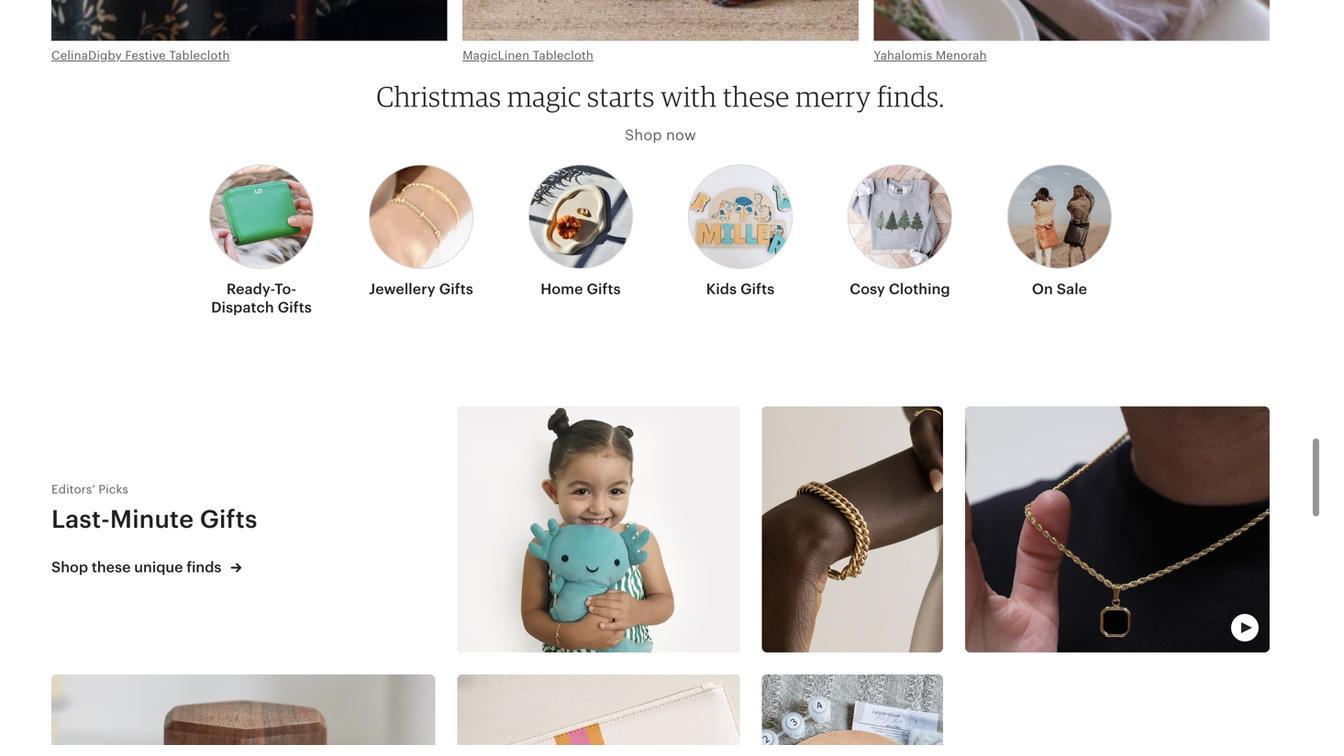 Task type: vqa. For each thing, say whether or not it's contained in the screenshot.
right Favorite
no



Task type: locate. For each thing, give the bounding box(es) containing it.
0 vertical spatial these
[[723, 79, 790, 113]]

cosy clothing link
[[848, 154, 952, 306]]

shop these unique finds link
[[51, 558, 435, 579]]

gifts
[[439, 281, 473, 298], [587, 281, 621, 298], [740, 281, 775, 298], [278, 299, 312, 316], [200, 506, 257, 534]]

18k gold black onyx pendant necklace, black stone pendant men, men's black stone necklace, stainless steel, perfect gift for him image
[[965, 407, 1270, 653]]

these right with
[[723, 79, 790, 113]]

tablecloth up 'magic' on the top left
[[533, 49, 594, 62]]

gifts inside 'editors' picks last-minute gifts'
[[200, 506, 257, 534]]

tablecloth
[[169, 49, 230, 62], [533, 49, 594, 62]]

axolotl plush toy  / ajolote plush toy / axolotl stuffed animal /axolotl stuffie image
[[457, 407, 740, 653]]

merry
[[796, 79, 871, 113]]

cosy
[[850, 281, 885, 298]]

celinadigby
[[51, 49, 122, 62]]

jewellery
[[369, 281, 436, 298]]

0 horizontal spatial shop
[[51, 560, 88, 576]]

double curb chain - necklace or bracelet - 14k gold finish - bold statement piece - chunky chain image
[[762, 407, 943, 653]]

editors' picks last-minute gifts
[[51, 483, 257, 534]]

home gifts link
[[528, 154, 633, 306]]

unique
[[134, 560, 183, 576]]

picks
[[98, 483, 128, 497]]

editors'
[[51, 483, 95, 497]]

yahalomis menorah
[[874, 49, 987, 62]]

ready-
[[226, 281, 274, 298]]

shop down 'last-'
[[51, 560, 88, 576]]

shop inside shop these unique finds link
[[51, 560, 88, 576]]

cosy clothing
[[850, 281, 950, 298]]

gifts up shop these unique finds link
[[200, 506, 257, 534]]

image containing listing celinadigby festive tablecloth image
[[51, 0, 447, 41]]

gifts down to-
[[278, 299, 312, 316]]

image containing listing magiclinen tablecloth image
[[463, 0, 859, 41]]

kids gifts
[[706, 281, 775, 298]]

0 vertical spatial shop
[[625, 127, 662, 144]]

on sale link
[[1007, 154, 1112, 306]]

tablecloth right festive
[[169, 49, 230, 62]]

shop for shop now
[[625, 127, 662, 144]]

gifts right jewellery
[[439, 281, 473, 298]]

shop left now at the top right of the page
[[625, 127, 662, 144]]

ready-to- dispatch gifts link
[[209, 154, 314, 324]]

home gifts
[[541, 281, 621, 298]]

1 horizontal spatial shop
[[625, 127, 662, 144]]

2 tablecloth from the left
[[533, 49, 594, 62]]

gifts right home
[[587, 281, 621, 298]]

yahalomis menorah link
[[874, 49, 987, 62]]

festive
[[125, 49, 166, 62]]

these
[[723, 79, 790, 113], [92, 560, 131, 576]]

image containing listing yahalomis menorah image
[[874, 0, 1270, 41]]

shop
[[625, 127, 662, 144], [51, 560, 88, 576]]

magiclinen tablecloth
[[463, 49, 594, 62]]

on
[[1032, 281, 1053, 298]]

gifts for home gifts
[[587, 281, 621, 298]]

magic
[[507, 79, 581, 113]]

gifts right kids
[[740, 281, 775, 298]]

0 horizontal spatial tablecloth
[[169, 49, 230, 62]]

1 tablecloth from the left
[[169, 49, 230, 62]]

gifts for kids gifts
[[740, 281, 775, 298]]

1 horizontal spatial tablecloth
[[533, 49, 594, 62]]

christmas
[[376, 79, 501, 113]]

watch holder for men | hexagon watch stand image
[[51, 675, 435, 746]]

1 vertical spatial these
[[92, 560, 131, 576]]

menorah
[[936, 49, 987, 62]]

1 vertical spatial shop
[[51, 560, 88, 576]]

ready-to- dispatch gifts
[[211, 281, 312, 316]]

with
[[661, 79, 717, 113]]

these left the unique
[[92, 560, 131, 576]]

0 horizontal spatial these
[[92, 560, 131, 576]]

yahalomis
[[874, 49, 932, 62]]



Task type: describe. For each thing, give the bounding box(es) containing it.
clothing
[[889, 281, 950, 298]]

1 horizontal spatial these
[[723, 79, 790, 113]]

organic nature paint by number kit, modern boho paint kit, craft diy kit, paint by number kit adult, boho home decor, paint and sip, image
[[762, 675, 943, 746]]

kids
[[706, 281, 737, 298]]

magiclinen tablecloth link
[[463, 49, 594, 62]]

magiclinen
[[463, 49, 530, 62]]

finds.
[[877, 79, 945, 113]]

gifts for jewellery gifts
[[439, 281, 473, 298]]

finds
[[187, 560, 221, 576]]

gifts inside ready-to- dispatch gifts
[[278, 299, 312, 316]]

shop now
[[625, 127, 696, 144]]

jewellery gifts
[[369, 281, 473, 298]]

celinadigby festive tablecloth
[[51, 49, 230, 62]]

now
[[666, 127, 696, 144]]

shadow monogram bag, initial name clutch, bridesmaid gift, custom preppy 90's y2k going out party bag, personalized vegan leather wristlet image
[[457, 675, 740, 746]]

jewellery gifts link
[[369, 154, 473, 306]]

shop these unique finds
[[51, 560, 225, 576]]

last-
[[51, 506, 110, 534]]

home
[[541, 281, 583, 298]]

christmas magic starts with these merry finds.
[[376, 79, 945, 113]]

minute
[[110, 506, 194, 534]]

sale
[[1057, 281, 1087, 298]]

dispatch
[[211, 299, 274, 316]]

to-
[[274, 281, 296, 298]]

kids gifts link
[[688, 154, 793, 306]]

starts
[[587, 79, 655, 113]]

shop for shop these unique finds
[[51, 560, 88, 576]]

on sale
[[1032, 281, 1087, 298]]

celinadigby festive tablecloth link
[[51, 49, 230, 62]]



